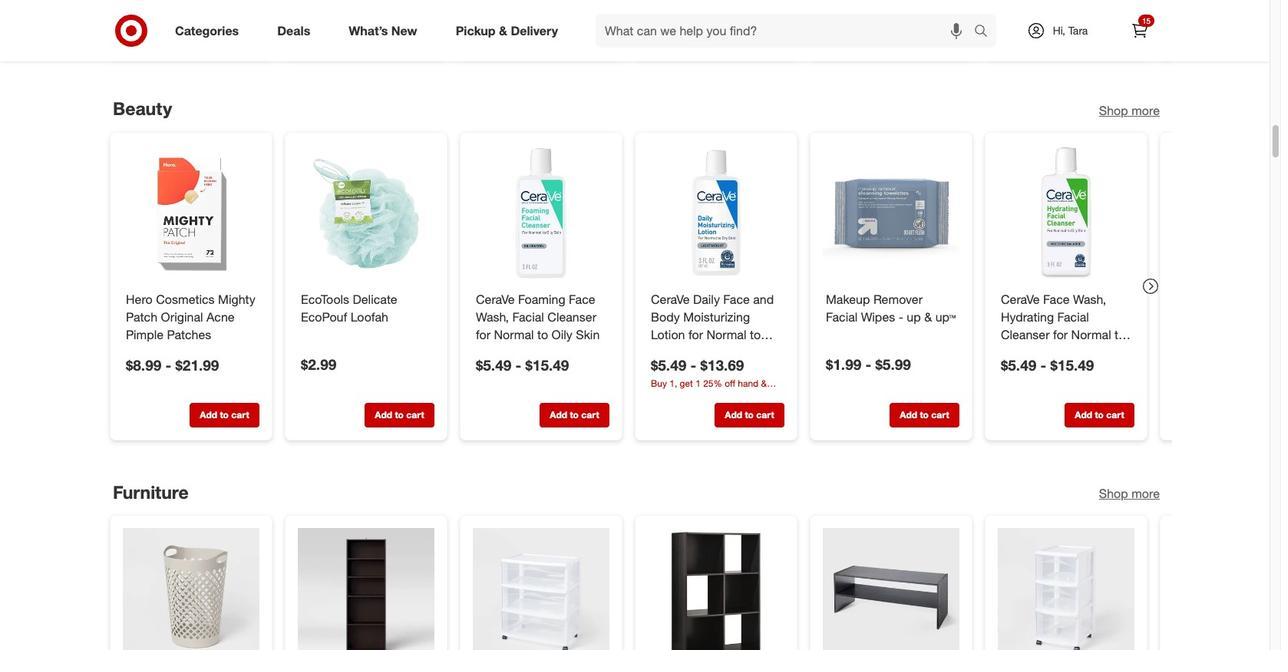 Task type: describe. For each thing, give the bounding box(es) containing it.
cerave foaming face wash, facial cleanser for normal to oily skin
[[476, 292, 600, 342]]

$8.99 - $21.99
[[126, 356, 219, 374]]

cerave inside the cerave foaming face wash, facial cleanser for normal to oily skin
[[476, 292, 515, 307]]

$8.99
[[126, 356, 161, 374]]

4 $30 from the left
[[1077, 0, 1092, 6]]

buy 1, get 1 25% off hand & body lotion on select items button
[[651, 377, 785, 403]]

2 a from the left
[[719, 0, 724, 6]]

off
[[725, 378, 736, 390]]

and
[[753, 292, 774, 307]]

- inside "cerave face wash, hydrating facial cleanser for normal to dry skin $5.49 - $15.49"
[[1041, 356, 1047, 374]]

face for moisturizing
[[724, 292, 750, 307]]

tara
[[1069, 24, 1088, 37]]

for inside cerave daily face and body moisturizing lotion for normal to dry skin - fragrance free
[[689, 327, 703, 342]]

facial for cerave foaming face wash, facial cleanser for normal to oily skin
[[513, 309, 544, 325]]

15 link
[[1123, 14, 1157, 48]]

$1.99
[[826, 356, 862, 373]]

4 a from the left
[[1069, 0, 1074, 6]]

categories
[[175, 23, 239, 38]]

add to cart for cerave daily face and body moisturizing lotion for normal to dry skin - fragrance free
[[725, 410, 774, 421]]

makeup
[[826, 292, 870, 307]]

mighty
[[218, 292, 255, 307]]

3 spend $100 get a $30 target giftcard on diapers & wipes add to cart from the left
[[826, 0, 950, 38]]

loofah
[[351, 309, 388, 325]]

get inside $5.49 - $13.69 buy 1, get 1 25% off hand & body lotion on select items
[[680, 378, 693, 390]]

body
[[651, 309, 680, 325]]

search button
[[967, 14, 1004, 51]]

& inside $5.49 - $13.69 buy 1, get 1 25% off hand & body lotion on select items
[[761, 378, 767, 390]]

2 $30 from the left
[[727, 0, 742, 6]]

foaming
[[518, 292, 566, 307]]

3 spend from the left
[[826, 0, 853, 6]]

hero
[[126, 292, 153, 307]]

1,
[[670, 378, 677, 390]]

what's new link
[[336, 14, 437, 48]]

makeup remover facial wipes - up & up™
[[826, 292, 956, 325]]

lotion
[[675, 391, 697, 403]]

more for furniture
[[1132, 486, 1160, 502]]

3 $100 from the left
[[856, 0, 876, 6]]

search
[[967, 24, 1004, 40]]

face inside "cerave face wash, hydrating facial cleanser for normal to dry skin $5.49 - $15.49"
[[1044, 292, 1070, 307]]

1
[[696, 378, 701, 390]]

beauty
[[113, 98, 172, 119]]

1 a from the left
[[194, 0, 199, 6]]

$1.99 - $5.99
[[826, 356, 911, 373]]

cleanser for cerave foaming face wash, facial cleanser for normal to oily skin
[[548, 309, 597, 325]]

skin inside cerave daily face and body moisturizing lotion for normal to dry skin - fragrance free
[[674, 344, 698, 360]]

moisturizing
[[684, 309, 750, 325]]

body
[[651, 391, 672, 403]]

what's new
[[349, 23, 417, 38]]

1 $100 from the left
[[156, 0, 176, 6]]

cosmetics
[[156, 292, 215, 307]]

add to cart for cerave face wash, hydrating facial cleanser for normal to dry skin
[[1075, 410, 1125, 421]]

shop more for furniture
[[1099, 486, 1160, 502]]

1 $15.49 from the left
[[526, 356, 569, 374]]

ecotools
[[301, 292, 349, 307]]

pimple
[[126, 327, 164, 342]]

3 $30 from the left
[[902, 0, 917, 6]]

daily
[[693, 292, 720, 307]]

2 spend $100 get a $30 target giftcard on diapers & wipes add to cart from the left
[[651, 0, 774, 38]]

buy
[[651, 378, 667, 390]]

original
[[161, 309, 203, 325]]

hand
[[738, 378, 759, 390]]

patches
[[167, 327, 211, 342]]

dry inside cerave daily face and body moisturizing lotion for normal to dry skin - fragrance free
[[651, 344, 670, 360]]

deals link
[[264, 14, 330, 48]]

categories link
[[162, 14, 258, 48]]

wash, inside "cerave face wash, hydrating facial cleanser for normal to dry skin $5.49 - $15.49"
[[1073, 292, 1106, 307]]

what's
[[349, 23, 388, 38]]

pickup & delivery link
[[443, 14, 577, 48]]

1 spend $100 get a $30 target giftcard on diapers & wipes add to cart from the left
[[126, 0, 249, 38]]

makeup remover facial wipes - up & up™ link
[[826, 291, 957, 326]]

wipes
[[861, 309, 895, 325]]

for for cerave face wash, hydrating facial cleanser for normal to dry skin $5.49 - $15.49
[[1053, 327, 1068, 342]]

normal for cerave face wash, hydrating facial cleanser for normal to dry skin $5.49 - $15.49
[[1072, 327, 1112, 342]]

to inside the cerave foaming face wash, facial cleanser for normal to oily skin
[[537, 327, 548, 342]]

cerave for $5.49
[[1001, 292, 1040, 307]]

hi,
[[1053, 24, 1066, 37]]

remover
[[874, 292, 923, 307]]



Task type: vqa. For each thing, say whether or not it's contained in the screenshot.


Task type: locate. For each thing, give the bounding box(es) containing it.
$5.49 down the cerave foaming face wash, facial cleanser for normal to oily skin
[[476, 356, 512, 374]]

1 more from the top
[[1132, 103, 1160, 118]]

1 vertical spatial wash,
[[476, 309, 509, 325]]

on
[[864, 8, 874, 19], [163, 8, 174, 19], [689, 8, 699, 19], [1039, 8, 1049, 19], [700, 391, 710, 403]]

free
[[651, 362, 675, 377]]

skin inside the cerave foaming face wash, facial cleanser for normal to oily skin
[[576, 327, 600, 342]]

pickup & delivery
[[456, 23, 558, 38]]

3 for from the left
[[1053, 327, 1068, 342]]

3 cerave from the left
[[1001, 292, 1040, 307]]

ecotools delicate ecopouf loofah
[[301, 292, 397, 325]]

cleanser for cerave face wash, hydrating facial cleanser for normal to dry skin $5.49 - $15.49
[[1001, 327, 1050, 342]]

cerave foaming face wash, facial cleanser for normal to oily skin image
[[473, 145, 610, 282], [473, 145, 610, 282]]

cleanser up oily
[[548, 309, 597, 325]]

skin
[[576, 327, 600, 342], [674, 344, 698, 360], [1024, 344, 1048, 360]]

add to cart button
[[190, 20, 260, 45], [365, 20, 435, 45], [540, 20, 610, 45], [715, 20, 785, 45], [890, 20, 960, 45], [1065, 20, 1135, 45], [190, 403, 260, 428], [365, 403, 435, 428], [540, 403, 610, 428], [715, 403, 785, 428], [890, 403, 960, 428], [1065, 403, 1135, 428]]

2 dry from the left
[[1001, 344, 1020, 360]]

ecotools delicate ecopouf loofah image
[[298, 145, 435, 282], [298, 145, 435, 282]]

0 horizontal spatial cleanser
[[548, 309, 597, 325]]

cart
[[231, 26, 249, 38], [406, 26, 424, 38], [581, 26, 599, 38], [756, 26, 774, 38], [932, 26, 950, 38], [1107, 26, 1125, 38], [231, 410, 249, 421], [406, 410, 424, 421], [581, 410, 599, 421], [756, 410, 774, 421], [932, 410, 950, 421], [1107, 410, 1125, 421]]

3 normal from the left
[[1072, 327, 1112, 342]]

skin down lotion
[[674, 344, 698, 360]]

hero cosmetics mighty patch original acne pimple patches link
[[126, 291, 256, 344]]

0 vertical spatial shop
[[1099, 103, 1128, 118]]

2 target from the left
[[744, 0, 769, 6]]

wash,
[[1073, 292, 1106, 307], [476, 309, 509, 325]]

2 horizontal spatial for
[[1053, 327, 1068, 342]]

0 horizontal spatial dry
[[651, 344, 670, 360]]

furniture
[[113, 481, 189, 503]]

3 facial from the left
[[1058, 309, 1089, 325]]

1 horizontal spatial cleanser
[[1001, 327, 1050, 342]]

-
[[899, 309, 904, 325], [701, 344, 706, 360], [866, 356, 872, 373], [165, 356, 171, 374], [516, 356, 522, 374], [691, 356, 697, 374], [1041, 356, 1047, 374]]

$21.99
[[175, 356, 219, 374]]

What can we help you find? suggestions appear below search field
[[596, 14, 978, 48]]

dry down the hydrating
[[1001, 344, 1020, 360]]

patch
[[126, 309, 157, 325]]

face inside the cerave foaming face wash, facial cleanser for normal to oily skin
[[569, 292, 595, 307]]

1 shop more button from the top
[[1099, 102, 1160, 120]]

- inside $5.49 - $13.69 buy 1, get 1 25% off hand & body lotion on select items
[[691, 356, 697, 374]]

cleanser inside the cerave foaming face wash, facial cleanser for normal to oily skin
[[548, 309, 597, 325]]

shop for beauty
[[1099, 103, 1128, 118]]

face right foaming
[[569, 292, 595, 307]]

lotion
[[651, 327, 685, 342]]

2 $5.49 from the left
[[651, 356, 687, 374]]

$5.49 for $5.49 - $15.49
[[476, 356, 512, 374]]

for for cerave foaming face wash, facial cleanser for normal to oily skin
[[476, 327, 491, 342]]

1 horizontal spatial face
[[724, 292, 750, 307]]

for inside "cerave face wash, hydrating facial cleanser for normal to dry skin $5.49 - $15.49"
[[1053, 327, 1068, 342]]

hero cosmetics mighty patch original acne pimple patches image
[[123, 145, 260, 282], [123, 145, 260, 282]]

1 horizontal spatial wash,
[[1073, 292, 1106, 307]]

cerave inside cerave daily face and body moisturizing lotion for normal to dry skin - fragrance free
[[651, 292, 690, 307]]

4 spend $100 get a $30 target giftcard on diapers & wipes add to cart from the left
[[1001, 0, 1125, 38]]

1 vertical spatial cleanser
[[1001, 327, 1050, 342]]

$5.49 - $13.69 buy 1, get 1 25% off hand & body lotion on select items
[[651, 356, 767, 403]]

cerave up body
[[651, 292, 690, 307]]

2 shop from the top
[[1099, 486, 1128, 502]]

1 $30 from the left
[[202, 0, 216, 6]]

0 horizontal spatial $5.49
[[476, 356, 512, 374]]

1 dry from the left
[[651, 344, 670, 360]]

facial inside the cerave foaming face wash, facial cleanser for normal to oily skin
[[513, 309, 544, 325]]

wipes
[[918, 8, 943, 19], [218, 8, 242, 19], [743, 8, 768, 19], [1093, 8, 1118, 19]]

2 for from the left
[[689, 327, 703, 342]]

for inside the cerave foaming face wash, facial cleanser for normal to oily skin
[[476, 327, 491, 342]]

facial down makeup
[[826, 309, 858, 325]]

skin for cerave face wash, hydrating facial cleanser for normal to dry skin $5.49 - $15.49
[[1024, 344, 1048, 360]]

$13.69
[[701, 356, 744, 374]]

up
[[907, 309, 921, 325]]

4 spend from the left
[[1001, 0, 1028, 6]]

for
[[476, 327, 491, 342], [689, 327, 703, 342], [1053, 327, 1068, 342]]

3 face from the left
[[1044, 292, 1070, 307]]

&
[[910, 8, 916, 19], [210, 8, 216, 19], [735, 8, 741, 19], [1085, 8, 1091, 19], [499, 23, 507, 38], [925, 309, 932, 325], [761, 378, 767, 390]]

1 shop from the top
[[1099, 103, 1128, 118]]

target
[[219, 0, 244, 6], [744, 0, 769, 6], [919, 0, 944, 6], [1094, 0, 1119, 6]]

cerave inside "cerave face wash, hydrating facial cleanser for normal to dry skin $5.49 - $15.49"
[[1001, 292, 1040, 307]]

normal
[[494, 327, 534, 342], [707, 327, 747, 342], [1072, 327, 1112, 342]]

1 horizontal spatial cerave
[[651, 292, 690, 307]]

1 target from the left
[[219, 0, 244, 6]]

$2.99
[[301, 356, 337, 373]]

2 shop more from the top
[[1099, 486, 1160, 502]]

2 horizontal spatial $5.49
[[1001, 356, 1037, 374]]

$15.49
[[526, 356, 569, 374], [1051, 356, 1094, 374]]

2 $15.49 from the left
[[1051, 356, 1094, 374]]

2 horizontal spatial normal
[[1072, 327, 1112, 342]]

acne
[[207, 309, 235, 325]]

3 drawer wide cart white - brightroom™ image
[[473, 528, 610, 650], [473, 528, 610, 650]]

facial down foaming
[[513, 309, 544, 325]]

cerave
[[476, 292, 515, 307], [651, 292, 690, 307], [1001, 292, 1040, 307]]

makeup remover facial wipes - up & up™ image
[[823, 145, 960, 282], [823, 145, 960, 282]]

delivery
[[511, 23, 558, 38]]

dry up free on the bottom right of the page
[[651, 344, 670, 360]]

0 horizontal spatial skin
[[576, 327, 600, 342]]

hydrating
[[1001, 309, 1054, 325]]

3 a from the left
[[894, 0, 899, 6]]

2.2bu flexible laundry hamper gray - brightroom™ image
[[123, 528, 260, 650], [123, 528, 260, 650]]

add to cart for ecotools delicate ecopouf loofah
[[375, 410, 424, 421]]

15
[[1142, 16, 1151, 25]]

face up the hydrating
[[1044, 292, 1070, 307]]

to inside cerave daily face and body moisturizing lotion for normal to dry skin - fragrance free
[[750, 327, 761, 342]]

shop for furniture
[[1099, 486, 1128, 502]]

cerave up the hydrating
[[1001, 292, 1040, 307]]

cerave daily face and body moisturizing lotion for normal to dry skin - fragrance free image
[[648, 145, 785, 282], [648, 145, 785, 282]]

1 horizontal spatial skin
[[674, 344, 698, 360]]

dry inside "cerave face wash, hydrating facial cleanser for normal to dry skin $5.49 - $15.49"
[[1001, 344, 1020, 360]]

$5.49 down the hydrating
[[1001, 356, 1037, 374]]

0 vertical spatial shop more button
[[1099, 102, 1160, 120]]

0 horizontal spatial wash,
[[476, 309, 509, 325]]

cerave face wash, hydrating facial cleanser for normal to dry skin $5.49 - $15.49
[[1001, 292, 1126, 374]]

2 spend from the left
[[651, 0, 678, 6]]

2 more from the top
[[1132, 486, 1160, 502]]

skin for cerave foaming face wash, facial cleanser for normal to oily skin
[[576, 327, 600, 342]]

facial inside "cerave face wash, hydrating facial cleanser for normal to dry skin $5.49 - $15.49"
[[1058, 309, 1089, 325]]

get
[[178, 0, 191, 6], [703, 0, 717, 6], [878, 0, 892, 6], [1054, 0, 1067, 6], [680, 378, 693, 390]]

pickup
[[456, 23, 496, 38]]

0 vertical spatial shop more
[[1099, 103, 1160, 118]]

$15.49 inside "cerave face wash, hydrating facial cleanser for normal to dry skin $5.49 - $15.49"
[[1051, 356, 1094, 374]]

add to cart for cerave foaming face wash, facial cleanser for normal to oily skin
[[550, 410, 599, 421]]

face for cleanser
[[569, 292, 595, 307]]

1 $5.49 from the left
[[476, 356, 512, 374]]

2 horizontal spatial face
[[1044, 292, 1070, 307]]

normal inside "cerave face wash, hydrating facial cleanser for normal to dry skin $5.49 - $15.49"
[[1072, 327, 1112, 342]]

add
[[200, 26, 217, 38], [375, 26, 392, 38], [550, 26, 567, 38], [725, 26, 743, 38], [900, 26, 918, 38], [1075, 26, 1093, 38], [200, 410, 217, 421], [375, 410, 392, 421], [550, 410, 567, 421], [725, 410, 743, 421], [900, 410, 918, 421], [1075, 410, 1093, 421]]

normal for cerave foaming face wash, facial cleanser for normal to oily skin
[[494, 327, 534, 342]]

diapers
[[877, 8, 907, 19], [176, 8, 207, 19], [702, 8, 732, 19], [1052, 8, 1082, 19]]

1 horizontal spatial $5.49
[[651, 356, 687, 374]]

1 cerave from the left
[[476, 292, 515, 307]]

shop
[[1099, 103, 1128, 118], [1099, 486, 1128, 502]]

3 target from the left
[[919, 0, 944, 6]]

shop more for beauty
[[1099, 103, 1160, 118]]

cerave for skin
[[651, 292, 690, 307]]

cleanser inside "cerave face wash, hydrating facial cleanser for normal to dry skin $5.49 - $15.49"
[[1001, 327, 1050, 342]]

deals
[[277, 23, 310, 38]]

add to cart for hero cosmetics mighty patch original acne pimple patches
[[200, 410, 249, 421]]

ecotools delicate ecopouf loofah link
[[301, 291, 432, 326]]

oily
[[552, 327, 573, 342]]

1 vertical spatial more
[[1132, 486, 1160, 502]]

face up the moisturizing
[[724, 292, 750, 307]]

hi, tara
[[1053, 24, 1088, 37]]

dry
[[651, 344, 670, 360], [1001, 344, 1020, 360]]

0 horizontal spatial $15.49
[[526, 356, 569, 374]]

2 horizontal spatial facial
[[1058, 309, 1089, 325]]

delicate
[[353, 292, 397, 307]]

$30
[[202, 0, 216, 6], [727, 0, 742, 6], [902, 0, 917, 6], [1077, 0, 1092, 6]]

2 cerave from the left
[[651, 292, 690, 307]]

spend $100 get a $30 target giftcard on diapers & wipes add to cart
[[126, 0, 249, 38], [651, 0, 774, 38], [826, 0, 950, 38], [1001, 0, 1125, 38]]

- inside makeup remover facial wipes - up & up™
[[899, 309, 904, 325]]

1 shop more from the top
[[1099, 103, 1160, 118]]

cerave face wash, hydrating facial cleanser for normal to dry skin image
[[998, 145, 1135, 282], [998, 145, 1135, 282]]

face
[[569, 292, 595, 307], [724, 292, 750, 307], [1044, 292, 1070, 307]]

add to cart
[[375, 26, 424, 38], [550, 26, 599, 38], [200, 410, 249, 421], [375, 410, 424, 421], [550, 410, 599, 421], [725, 410, 774, 421], [900, 410, 950, 421], [1075, 410, 1125, 421]]

facial for cerave face wash, hydrating facial cleanser for normal to dry skin $5.49 - $15.49
[[1058, 309, 1089, 325]]

face inside cerave daily face and body moisturizing lotion for normal to dry skin - fragrance free
[[724, 292, 750, 307]]

- inside cerave daily face and body moisturizing lotion for normal to dry skin - fragrance free
[[701, 344, 706, 360]]

11" 6 cube organizer shelf - room essentials™ image
[[648, 528, 785, 650], [648, 528, 785, 650]]

4 target from the left
[[1094, 0, 1119, 6]]

0 vertical spatial wash,
[[1073, 292, 1106, 307]]

$5.49
[[476, 356, 512, 374], [651, 356, 687, 374], [1001, 356, 1037, 374]]

2 face from the left
[[724, 292, 750, 307]]

cerave face wash, hydrating facial cleanser for normal to dry skin link
[[1001, 291, 1132, 360]]

up™
[[936, 309, 956, 325]]

cleanser
[[548, 309, 597, 325], [1001, 327, 1050, 342]]

$5.49 inside "cerave face wash, hydrating facial cleanser for normal to dry skin $5.49 - $15.49"
[[1001, 356, 1037, 374]]

1 for from the left
[[476, 327, 491, 342]]

for down the hydrating
[[1053, 327, 1068, 342]]

1 spend from the left
[[126, 0, 153, 6]]

add to cart for makeup remover facial wipes - up & up™
[[900, 410, 950, 421]]

1 horizontal spatial $15.49
[[1051, 356, 1094, 374]]

fragrance
[[709, 344, 764, 360]]

1 horizontal spatial normal
[[707, 327, 747, 342]]

cerave foaming face wash, facial cleanser for normal to oily skin link
[[476, 291, 607, 344]]

1 vertical spatial shop
[[1099, 486, 1128, 502]]

$5.49 - $15.49
[[476, 356, 569, 374]]

2 $100 from the left
[[681, 0, 701, 6]]

facial
[[513, 309, 544, 325], [826, 309, 858, 325], [1058, 309, 1089, 325]]

items
[[740, 391, 763, 403]]

skin inside "cerave face wash, hydrating facial cleanser for normal to dry skin $5.49 - $15.49"
[[1024, 344, 1048, 360]]

2 shop more button from the top
[[1099, 486, 1160, 503]]

$100
[[156, 0, 176, 6], [681, 0, 701, 6], [856, 0, 876, 6], [1031, 0, 1051, 6]]

1 horizontal spatial facial
[[826, 309, 858, 325]]

for up $5.49 - $15.49
[[476, 327, 491, 342]]

1 horizontal spatial dry
[[1001, 344, 1020, 360]]

shop more button for beauty
[[1099, 102, 1160, 120]]

0 horizontal spatial normal
[[494, 327, 534, 342]]

wash, inside the cerave foaming face wash, facial cleanser for normal to oily skin
[[476, 309, 509, 325]]

0 vertical spatial more
[[1132, 103, 1160, 118]]

2 facial from the left
[[826, 309, 858, 325]]

5 shelf bookcase - room essentials™ image
[[298, 528, 435, 650], [298, 528, 435, 650]]

for down the moisturizing
[[689, 327, 703, 342]]

1 horizontal spatial for
[[689, 327, 703, 342]]

2 normal from the left
[[707, 327, 747, 342]]

hero cosmetics mighty patch original acne pimple patches
[[126, 292, 255, 342]]

$5.49 up 1,
[[651, 356, 687, 374]]

1 facial from the left
[[513, 309, 544, 325]]

3 drawer medium cart white - brightroom™ image
[[998, 528, 1135, 650], [998, 528, 1135, 650]]

0 horizontal spatial face
[[569, 292, 595, 307]]

2 horizontal spatial skin
[[1024, 344, 1048, 360]]

cerave daily face and body moisturizing lotion for normal to dry skin - fragrance free link
[[651, 291, 782, 377]]

a
[[194, 0, 199, 6], [719, 0, 724, 6], [894, 0, 899, 6], [1069, 0, 1074, 6]]

shop more button for furniture
[[1099, 486, 1160, 503]]

$15.49 down oily
[[526, 356, 569, 374]]

shop more button
[[1099, 102, 1160, 120], [1099, 486, 1160, 503]]

31" stackable shelf - room essentials™ image
[[823, 528, 960, 650], [823, 528, 960, 650]]

$5.49 for $5.49 - $13.69 buy 1, get 1 25% off hand & body lotion on select items
[[651, 356, 687, 374]]

on inside $5.49 - $13.69 buy 1, get 1 25% off hand & body lotion on select items
[[700, 391, 710, 403]]

skin down the hydrating
[[1024, 344, 1048, 360]]

shop more
[[1099, 103, 1160, 118], [1099, 486, 1160, 502]]

0 horizontal spatial facial
[[513, 309, 544, 325]]

$5.99
[[876, 356, 911, 373]]

facial inside makeup remover facial wipes - up & up™
[[826, 309, 858, 325]]

more for beauty
[[1132, 103, 1160, 118]]

0 horizontal spatial cerave
[[476, 292, 515, 307]]

4 $100 from the left
[[1031, 0, 1051, 6]]

2 horizontal spatial cerave
[[1001, 292, 1040, 307]]

0 horizontal spatial for
[[476, 327, 491, 342]]

& inside makeup remover facial wipes - up & up™
[[925, 309, 932, 325]]

to
[[220, 26, 229, 38], [395, 26, 404, 38], [570, 26, 579, 38], [745, 26, 754, 38], [920, 26, 929, 38], [1095, 26, 1104, 38], [537, 327, 548, 342], [750, 327, 761, 342], [1115, 327, 1126, 342], [220, 410, 229, 421], [395, 410, 404, 421], [570, 410, 579, 421], [745, 410, 754, 421], [920, 410, 929, 421], [1095, 410, 1104, 421]]

normal inside the cerave foaming face wash, facial cleanser for normal to oily skin
[[494, 327, 534, 342]]

new
[[391, 23, 417, 38]]

1 vertical spatial shop more
[[1099, 486, 1160, 502]]

facial right the hydrating
[[1058, 309, 1089, 325]]

cleanser down the hydrating
[[1001, 327, 1050, 342]]

1 vertical spatial shop more button
[[1099, 486, 1160, 503]]

cerave daily face and body moisturizing lotion for normal to dry skin - fragrance free
[[651, 292, 774, 377]]

cerave left foaming
[[476, 292, 515, 307]]

$5.49 inside $5.49 - $13.69 buy 1, get 1 25% off hand & body lotion on select items
[[651, 356, 687, 374]]

skin right oily
[[576, 327, 600, 342]]

25%
[[703, 378, 722, 390]]

3 $5.49 from the left
[[1001, 356, 1037, 374]]

$15.49 down the hydrating
[[1051, 356, 1094, 374]]

to inside "cerave face wash, hydrating facial cleanser for normal to dry skin $5.49 - $15.49"
[[1115, 327, 1126, 342]]

ecopouf
[[301, 309, 347, 325]]

0 vertical spatial cleanser
[[548, 309, 597, 325]]

select
[[713, 391, 738, 403]]

1 face from the left
[[569, 292, 595, 307]]

1 normal from the left
[[494, 327, 534, 342]]

normal inside cerave daily face and body moisturizing lotion for normal to dry skin - fragrance free
[[707, 327, 747, 342]]



